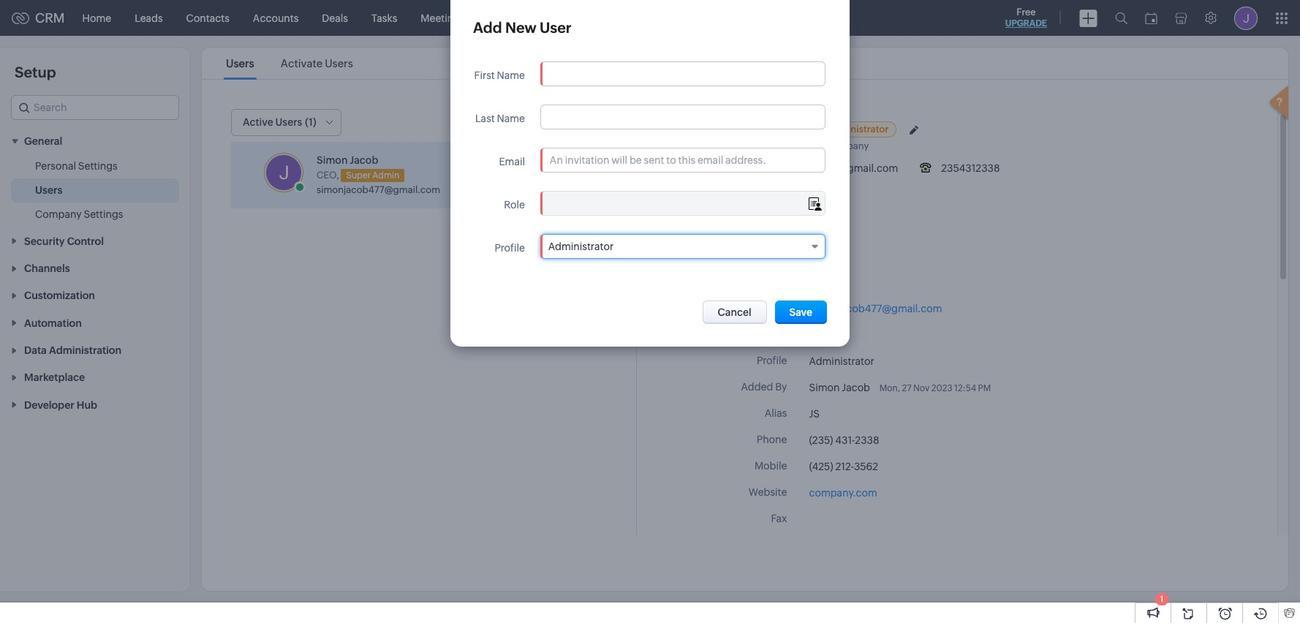 Task type: vqa. For each thing, say whether or not it's contained in the screenshot.
4
no



Task type: locate. For each thing, give the bounding box(es) containing it.
simon jacob up js
[[809, 382, 870, 394]]

0 vertical spatial first
[[474, 69, 495, 81]]

2023
[[932, 383, 953, 394]]

administrator inside field
[[549, 241, 614, 252]]

(425)
[[809, 461, 834, 473]]

list
[[213, 48, 366, 79]]

pm
[[978, 383, 991, 394]]

new user
[[550, 117, 596, 129]]

calls link
[[477, 0, 523, 35]]

name
[[497, 69, 525, 81], [497, 113, 525, 124], [759, 249, 787, 261]]

search image
[[1116, 12, 1128, 24]]

activate users
[[281, 57, 353, 69]]

1 vertical spatial simonjacob477@gmail.com link
[[809, 303, 943, 315]]

leads
[[135, 12, 163, 24]]

2 horizontal spatial simon
[[809, 382, 840, 394]]

company company link
[[781, 140, 873, 151]]

first up "last" at the left top of page
[[474, 69, 495, 81]]

settings inside "link"
[[78, 160, 118, 172]]

0 vertical spatial simon jacob
[[745, 122, 812, 135]]

0 vertical spatial user
[[540, 19, 572, 36]]

0 vertical spatial administrator
[[827, 124, 889, 135]]

jacob up "ceo at company company" in the top of the page
[[781, 122, 812, 135]]

settings down general dropdown button
[[78, 160, 118, 172]]

1 horizontal spatial first
[[737, 249, 757, 261]]

None text field
[[541, 62, 825, 86], [541, 192, 825, 215], [541, 62, 825, 86], [541, 192, 825, 215]]

simon up js
[[809, 382, 840, 394]]

simon jacob up at
[[745, 122, 812, 135]]

profile image
[[1235, 6, 1258, 30]]

jacob left the mon,
[[842, 382, 870, 394]]

1 vertical spatial first
[[737, 249, 757, 261]]

1 horizontal spatial email
[[761, 302, 787, 314]]

email
[[499, 156, 525, 168], [761, 302, 787, 314]]

crm
[[35, 10, 65, 26]]

431-
[[836, 435, 855, 446]]

2 vertical spatial name
[[759, 249, 787, 261]]

0 vertical spatial new
[[505, 19, 537, 36]]

ceo
[[745, 140, 765, 151]]

0 horizontal spatial profile
[[495, 242, 525, 254]]

added by
[[741, 381, 787, 393]]

1 horizontal spatial new
[[550, 117, 572, 129]]

name up last name
[[497, 69, 525, 81]]

1 horizontal spatial company
[[781, 140, 824, 151]]

1 vertical spatial profile
[[757, 355, 787, 366]]

1 vertical spatial new
[[550, 117, 572, 129]]

add
[[473, 19, 502, 36]]

None text field
[[541, 105, 825, 129]]

1 vertical spatial settings
[[84, 209, 123, 220]]

1 vertical spatial simon jacob
[[809, 382, 870, 394]]

profile element
[[1226, 0, 1267, 35]]

new right add
[[505, 19, 537, 36]]

users right activate
[[325, 57, 353, 69]]

users down personal
[[35, 185, 63, 196]]

user
[[540, 19, 572, 36], [574, 117, 596, 129], [659, 221, 682, 233]]

1 vertical spatial user
[[574, 117, 596, 129]]

1 vertical spatial simon
[[317, 154, 348, 166]]

added
[[741, 381, 773, 393]]

2 vertical spatial simon
[[809, 382, 840, 394]]

users link down 'contacts'
[[224, 57, 257, 69]]

users
[[226, 57, 254, 69], [325, 57, 353, 69], [35, 185, 63, 196]]

0 horizontal spatial email
[[499, 156, 525, 168]]

simon inside "simon jacob ceo, super admin simonjacob477@gmail.com"
[[317, 154, 348, 166]]

simon for administrator
[[745, 122, 778, 135]]

0 vertical spatial name
[[497, 69, 525, 81]]

2 horizontal spatial user
[[659, 221, 682, 233]]

fax
[[771, 513, 787, 524]]

name up "save" button
[[759, 249, 787, 261]]

administrator for simon jacob
[[827, 124, 889, 135]]

0 horizontal spatial first
[[474, 69, 495, 81]]

2 vertical spatial user
[[659, 221, 682, 233]]

1 vertical spatial users link
[[35, 183, 63, 198]]

tasks
[[372, 12, 397, 24]]

simon up ceo,
[[317, 154, 348, 166]]

27
[[902, 383, 912, 394]]

1 vertical spatial administrator
[[549, 241, 614, 252]]

new
[[505, 19, 537, 36], [550, 117, 572, 129]]

settings for company settings
[[84, 209, 123, 220]]

2 vertical spatial administrator
[[809, 356, 875, 367]]

email for information
[[761, 302, 787, 314]]

profile up the added by
[[757, 355, 787, 366]]

mobile
[[755, 460, 787, 472]]

settings down 'personal settings'
[[84, 209, 123, 220]]

tasks link
[[360, 0, 409, 35]]

personal
[[35, 160, 76, 172]]

settings for personal settings
[[78, 160, 118, 172]]

meetings link
[[409, 0, 477, 35]]

mon,
[[880, 383, 901, 394]]

js
[[809, 408, 820, 420]]

save button
[[775, 301, 827, 324]]

users link down personal
[[35, 183, 63, 198]]

home
[[82, 12, 111, 24]]

0 vertical spatial settings
[[78, 160, 118, 172]]

first
[[474, 69, 495, 81], [737, 249, 757, 261]]

first name for new
[[474, 69, 525, 81]]

0 vertical spatial email
[[499, 156, 525, 168]]

jacob
[[781, 122, 812, 135], [350, 154, 378, 166], [809, 250, 838, 262], [842, 382, 870, 394]]

0 horizontal spatial users
[[35, 185, 63, 196]]

profile down role
[[495, 242, 525, 254]]

2338
[[855, 435, 880, 446]]

simon
[[745, 122, 778, 135], [317, 154, 348, 166], [809, 382, 840, 394]]

first name up last name
[[474, 69, 525, 81]]

0 horizontal spatial users link
[[35, 183, 63, 198]]

simon up ceo
[[745, 122, 778, 135]]

Administrator field
[[540, 234, 826, 259]]

settings
[[78, 160, 118, 172], [84, 209, 123, 220]]

simonjacob477@gmail.com link
[[317, 184, 440, 195], [809, 303, 943, 315]]

company
[[781, 140, 824, 151], [826, 140, 869, 151], [35, 209, 82, 220]]

new right last name
[[550, 117, 572, 129]]

upgrade
[[1006, 18, 1048, 29]]

simon jacob
[[745, 122, 812, 135], [809, 382, 870, 394]]

last name
[[475, 113, 525, 124]]

1 horizontal spatial simon
[[745, 122, 778, 135]]

users down 'contacts'
[[226, 57, 254, 69]]

first name for information
[[737, 249, 787, 261]]

0 horizontal spatial company
[[35, 209, 82, 220]]

first name down information
[[737, 249, 787, 261]]

users link
[[224, 57, 257, 69], [35, 183, 63, 198]]

name for user
[[759, 249, 787, 261]]

email left save
[[761, 302, 787, 314]]

1 horizontal spatial user
[[574, 117, 596, 129]]

admin
[[373, 170, 400, 180]]

0 vertical spatial first name
[[474, 69, 525, 81]]

simon jacob for administrator
[[745, 122, 812, 135]]

active users (1)
[[243, 116, 317, 128]]

0 vertical spatial simonjacob477@gmail.com
[[765, 162, 899, 174]]

cancel button
[[703, 301, 767, 324]]

0 vertical spatial users link
[[224, 57, 257, 69]]

first name
[[474, 69, 525, 81], [737, 249, 787, 261]]

save
[[790, 307, 813, 318]]

administrator
[[827, 124, 889, 135], [549, 241, 614, 252], [809, 356, 875, 367]]

company settings link
[[35, 207, 123, 222]]

1 horizontal spatial first name
[[737, 249, 787, 261]]

0 horizontal spatial simonjacob477@gmail.com link
[[317, 184, 440, 195]]

first down information
[[737, 249, 757, 261]]

1 horizontal spatial profile
[[757, 355, 787, 366]]

0 horizontal spatial first name
[[474, 69, 525, 81]]

phone
[[757, 434, 787, 445]]

1 vertical spatial email
[[761, 302, 787, 314]]

0 horizontal spatial user
[[540, 19, 572, 36]]

company settings
[[35, 209, 123, 220]]

0 vertical spatial simon
[[745, 122, 778, 135]]

jacob up 'super'
[[350, 154, 378, 166]]

name right "last" at the left top of page
[[497, 113, 525, 124]]

(235) 431-2338
[[809, 435, 880, 446]]

simon for mon, 27 nov 2023 12:54 pm
[[809, 382, 840, 394]]

jacob up save
[[809, 250, 838, 262]]

1 horizontal spatial simonjacob477@gmail.com link
[[809, 303, 943, 315]]

0 horizontal spatial simon
[[317, 154, 348, 166]]

profile
[[495, 242, 525, 254], [757, 355, 787, 366]]

0 vertical spatial profile
[[495, 242, 525, 254]]

company.com
[[809, 487, 878, 499]]

3562
[[854, 461, 879, 473]]

email up role
[[499, 156, 525, 168]]

1 vertical spatial first name
[[737, 249, 787, 261]]

accounts link
[[241, 0, 310, 35]]



Task type: describe. For each thing, give the bounding box(es) containing it.
free
[[1017, 7, 1036, 18]]

leads link
[[123, 0, 175, 35]]

calls
[[488, 12, 512, 24]]

by
[[776, 381, 787, 393]]

administrator for profile
[[809, 356, 875, 367]]

search element
[[1107, 0, 1137, 36]]

at
[[769, 140, 777, 151]]

logo image
[[12, 12, 29, 24]]

profile for information
[[757, 355, 787, 366]]

(425) 212-3562
[[809, 461, 879, 473]]

accounts
[[253, 12, 299, 24]]

ceo,
[[317, 169, 339, 180]]

2354312338
[[942, 162, 1000, 174]]

ceo at company company
[[745, 140, 869, 151]]

personal settings
[[35, 160, 118, 172]]

1
[[1161, 595, 1164, 603]]

free upgrade
[[1006, 7, 1048, 29]]

general region
[[0, 155, 190, 227]]

contacts
[[186, 12, 230, 24]]

active
[[243, 116, 273, 128]]

1 horizontal spatial users link
[[224, 57, 257, 69]]

add new user
[[473, 19, 572, 36]]

role
[[504, 199, 525, 211]]

cancel
[[718, 307, 752, 318]]

new user button
[[528, 112, 610, 136]]

users inside general region
[[35, 185, 63, 196]]

list containing users
[[213, 48, 366, 79]]

company inside general region
[[35, 209, 82, 220]]

simon jacob ceo, super admin simonjacob477@gmail.com
[[317, 154, 440, 195]]

general button
[[0, 127, 190, 155]]

website
[[749, 486, 787, 498]]

reports
[[535, 12, 572, 24]]

meetings
[[421, 12, 465, 24]]

12:54
[[955, 383, 977, 394]]

An invitation will be sent to this email address. text field
[[541, 148, 825, 172]]

user information
[[659, 221, 742, 233]]

calendar image
[[1146, 12, 1158, 24]]

2 horizontal spatial company
[[826, 140, 869, 151]]

email for new
[[499, 156, 525, 168]]

first for user information
[[737, 249, 757, 261]]

super
[[346, 170, 371, 180]]

1 horizontal spatial users
[[226, 57, 254, 69]]

1 vertical spatial name
[[497, 113, 525, 124]]

new inside button
[[550, 117, 572, 129]]

personal settings link
[[35, 159, 118, 174]]

212-
[[836, 461, 854, 473]]

last
[[475, 113, 495, 124]]

first for add new user
[[474, 69, 495, 81]]

0 horizontal spatial new
[[505, 19, 537, 36]]

home link
[[71, 0, 123, 35]]

users (1)
[[275, 116, 317, 128]]

(235)
[[809, 435, 834, 446]]

2 horizontal spatial users
[[325, 57, 353, 69]]

general
[[24, 136, 62, 147]]

deals link
[[310, 0, 360, 35]]

nov
[[914, 383, 930, 394]]

activate users link
[[278, 57, 355, 69]]

setup
[[15, 64, 56, 80]]

company.com link
[[809, 487, 878, 499]]

information
[[684, 221, 742, 233]]

simon jacob for mon, 27 nov 2023 12:54 pm
[[809, 382, 870, 394]]

crm link
[[12, 10, 65, 26]]

1 vertical spatial simonjacob477@gmail.com
[[317, 184, 440, 195]]

reports link
[[523, 0, 584, 35]]

contacts link
[[175, 0, 241, 35]]

profile for new
[[495, 242, 525, 254]]

alias
[[765, 407, 787, 419]]

deals
[[322, 12, 348, 24]]

2 vertical spatial simonjacob477@gmail.com
[[809, 303, 943, 315]]

0 vertical spatial simonjacob477@gmail.com link
[[317, 184, 440, 195]]

mon, 27 nov 2023 12:54 pm
[[880, 383, 991, 394]]

user inside button
[[574, 117, 596, 129]]

jacob inside "simon jacob ceo, super admin simonjacob477@gmail.com"
[[350, 154, 378, 166]]

name for add
[[497, 69, 525, 81]]

activate
[[281, 57, 323, 69]]



